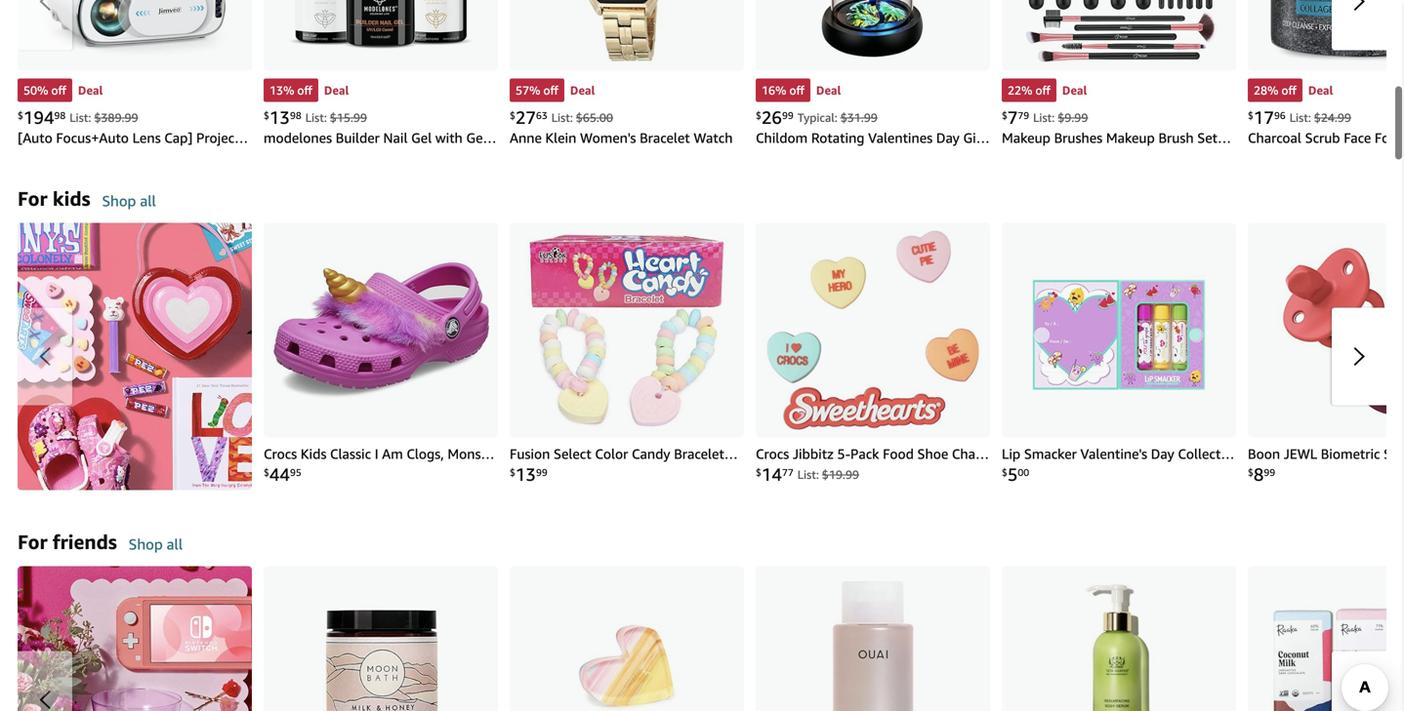 Task type: describe. For each thing, give the bounding box(es) containing it.
[auto
[[18, 130, 52, 146]]

list: for 17
[[1289, 111, 1311, 124]]

79
[[1018, 110, 1029, 121]]

jewl
[[1284, 446, 1317, 462]]

98 for 13
[[290, 110, 301, 121]]

builder
[[336, 130, 380, 146]]

bracelet
[[640, 130, 690, 146]]

for friends
[[18, 530, 117, 554]]

8
[[1254, 464, 1264, 485]]

$65.00
[[576, 111, 613, 124]]

list: for 194
[[70, 111, 91, 124]]

96
[[1274, 110, 1286, 121]]

list: for 13
[[305, 111, 327, 124]]

22%
[[1008, 83, 1032, 97]]

1 makeup from the left
[[1002, 130, 1051, 146]]

list: inside crocs jibbitz 5-pack food shoe cha… $ 14 77 list: $19.99
[[797, 468, 819, 482]]

for kids
[[18, 187, 90, 210]]

gi…
[[963, 130, 990, 146]]

lens
[[132, 130, 161, 146]]

deal for 17
[[1308, 83, 1333, 97]]

previous rounded image for "list" containing 194
[[39, 0, 51, 11]]

foot
[[1375, 130, 1403, 146]]

deal for 27
[[570, 83, 595, 97]]

crocs for 14
[[756, 446, 789, 462]]

deal for 26
[[816, 83, 841, 97]]

valentine's
[[1080, 446, 1147, 462]]

childom
[[756, 130, 808, 146]]

face
[[1344, 130, 1371, 146]]

$ inside $ 194 98 list: $389.99 [auto focus+auto lens cap] projec…
[[18, 110, 23, 121]]

$ inside fusion select color candy bracelet… $ 13 99
[[510, 467, 515, 478]]

charcoal
[[1248, 130, 1301, 146]]

next rounded image for for friends
[[1353, 691, 1365, 710]]

57%
[[516, 83, 540, 97]]

00
[[1018, 467, 1029, 478]]

list: for 27
[[551, 111, 573, 124]]

friends
[[53, 530, 117, 554]]

99 inside boon jewl biometric silic $ 8 99
[[1264, 467, 1275, 478]]

$ 27 63 list: $65.00 anne klein women's bracelet watch
[[510, 107, 733, 146]]

list: for 7
[[1033, 111, 1055, 124]]

17
[[1254, 107, 1274, 128]]

$24.99
[[1314, 111, 1351, 124]]

deal for 194
[[78, 83, 103, 97]]

44
[[269, 464, 290, 485]]

modelones
[[264, 130, 332, 146]]

$19.99
[[822, 468, 859, 482]]

$ inside lip smacker valentine's day collect… $ 5 00
[[1002, 467, 1007, 478]]

follow your raintbow rock of love image
[[510, 567, 744, 712]]

$389.99
[[94, 111, 138, 124]]

shop for for friends
[[129, 536, 163, 553]]

$ inside crocs kids classic i am clogs, mons… $ 44 95
[[264, 467, 269, 478]]

with
[[435, 130, 463, 146]]

shoe
[[917, 446, 948, 462]]

projec…
[[196, 130, 248, 146]]

kids classic i am clogs, monster, mermaid, and unicorn slippers image
[[264, 223, 498, 438]]

brushes
[[1054, 130, 1103, 146]]

for for for friends
[[18, 530, 47, 554]]

fusion select color candy bracelet… $ 13 99
[[510, 446, 738, 485]]

$ 13 98 list: $15.99 modelones builder nail gel with ge…
[[264, 107, 497, 146]]

moon bath milk + honey sundance sea bath salts | exfoliating body scrub & bath soak w/frankincense, bergamot & lavender ess… image
[[264, 567, 498, 712]]

for kids image
[[18, 223, 252, 490]]

boon jewl biometric silic $ 8 99
[[1248, 446, 1404, 485]]

$9.99
[[1058, 111, 1088, 124]]

boon jewl biometric silicone baby pacifier - 3+ months - pink - comfortable silicone orthodontic baby pacifiers with soothi… image
[[1248, 223, 1404, 438]]

day inside lip smacker valentine's day collect… $ 5 00
[[1151, 446, 1174, 462]]

crocs for 44
[[264, 446, 297, 462]]

16%
[[762, 83, 786, 97]]

shop all for kids
[[102, 192, 156, 210]]

5
[[1007, 464, 1018, 485]]

1 next rounded image from the top
[[1353, 0, 1365, 11]]

14
[[761, 464, 782, 485]]

off for 26
[[789, 83, 804, 97]]

shop all for friends
[[129, 536, 183, 553]]

99 inside fusion select color candy bracelet… $ 13 99
[[536, 467, 547, 478]]

mons…
[[448, 446, 495, 462]]

22% off
[[1008, 83, 1051, 97]]

watch
[[694, 130, 733, 146]]

shop all link for friends
[[129, 535, 183, 567]]

women's
[[580, 130, 636, 146]]

classic
[[330, 446, 371, 462]]

50%
[[23, 83, 48, 97]]

for for for kids
[[18, 187, 47, 210]]

2 makeup from the left
[[1106, 130, 1155, 146]]

kids
[[53, 187, 90, 210]]

list for for friends
[[18, 567, 1404, 712]]

day inside $ 26 99 typical: $31.99 childom rotating valentines day gi…
[[936, 130, 960, 146]]

$ inside boon jewl biometric silic $ 8 99
[[1248, 467, 1254, 478]]

deal for 7
[[1062, 83, 1087, 97]]

brush
[[1158, 130, 1194, 146]]

$ 194 98 list: $389.99 [auto focus+auto lens cap] projec…
[[18, 107, 248, 146]]

smacker
[[1024, 446, 1077, 462]]

collect…
[[1178, 446, 1234, 462]]

crocs kids classic i am clogs, mons… $ 44 95
[[264, 446, 495, 485]]

$15.99
[[330, 111, 367, 124]]

ouai rosehip oil paraben free body cleanser image
[[756, 567, 990, 712]]

$ 17 96 list: $24.99 charcoal scrub face foot 
[[1248, 107, 1404, 146]]

am
[[382, 446, 403, 462]]

rotating
[[811, 130, 865, 146]]

26
[[761, 107, 782, 128]]

95
[[290, 467, 301, 478]]

7
[[1007, 107, 1018, 128]]

cha…
[[952, 446, 989, 462]]



Task type: vqa. For each thing, say whether or not it's contained in the screenshot.


Task type: locate. For each thing, give the bounding box(es) containing it.
list containing 194
[[18, 0, 1404, 147]]

$ down boon at the right bottom
[[1248, 467, 1254, 478]]

1 horizontal spatial makeup
[[1106, 130, 1155, 146]]

candy
[[632, 446, 670, 462]]

shop all link
[[102, 192, 156, 223], [129, 535, 183, 567]]

2 crocs from the left
[[756, 446, 789, 462]]

$ inside crocs jibbitz 5-pack food shoe cha… $ 14 77 list: $19.99
[[756, 467, 761, 478]]

$ down fusion
[[510, 467, 515, 478]]

0 horizontal spatial 13
[[269, 107, 290, 128]]

99 down boon at the right bottom
[[1264, 467, 1275, 478]]

makeup left brush
[[1106, 130, 1155, 146]]

color
[[595, 446, 628, 462]]

crocs up 44 at the left bottom of page
[[264, 446, 297, 462]]

$ left 95
[[264, 467, 269, 478]]

$ up modelones
[[264, 110, 269, 121]]

0 vertical spatial shop
[[102, 192, 136, 210]]

13
[[269, 107, 290, 128], [515, 464, 536, 485]]

$ inside $ 26 99 typical: $31.99 childom rotating valentines day gi…
[[756, 110, 761, 121]]

ge…
[[466, 130, 497, 146]]

0 vertical spatial list
[[18, 0, 1404, 147]]

$ inside $ 13 98 list: $15.99 modelones builder nail gel with ge…
[[264, 110, 269, 121]]

50% off
[[23, 83, 66, 97]]

deal for 13
[[324, 83, 349, 97]]

2 next rounded image from the top
[[1353, 347, 1365, 366]]

1 vertical spatial list
[[18, 223, 1404, 491]]

deal up $24.99
[[1308, 83, 1333, 97]]

$ inside $ 27 63 list: $65.00 anne klein women's bracelet watch
[[510, 110, 515, 121]]

13 inside fusion select color candy bracelet… $ 13 99
[[515, 464, 536, 485]]

57% off
[[516, 83, 558, 97]]

deal up $389.99
[[78, 83, 103, 97]]

deal up $65.00
[[570, 83, 595, 97]]

1 vertical spatial all
[[167, 536, 183, 553]]

0 horizontal spatial crocs
[[264, 446, 297, 462]]

$ left 77
[[756, 467, 761, 478]]

all for for kids
[[140, 192, 156, 210]]

list: inside $ 27 63 list: $65.00 anne klein women's bracelet watch
[[551, 111, 573, 124]]

0 vertical spatial next rounded image
[[1353, 0, 1365, 11]]

set…
[[1197, 130, 1231, 146]]

3 next rounded image from the top
[[1353, 691, 1365, 710]]

shop all right friends
[[129, 536, 183, 553]]

2 list from the top
[[18, 223, 1404, 491]]

2 vertical spatial list
[[18, 567, 1404, 712]]

0 vertical spatial shop all
[[102, 192, 156, 210]]

typical:
[[797, 111, 837, 124]]

off for 13
[[297, 83, 312, 97]]

list: up modelones
[[305, 111, 327, 124]]

food
[[883, 446, 914, 462]]

crocs
[[264, 446, 297, 462], [756, 446, 789, 462]]

fusion
[[510, 446, 550, 462]]

crocs inside crocs kids classic i am clogs, mons… $ 44 95
[[264, 446, 297, 462]]

3 off from the left
[[543, 83, 558, 97]]

shop all link right friends
[[129, 535, 183, 567]]

1 horizontal spatial crocs
[[756, 446, 789, 462]]

biometric
[[1321, 446, 1380, 462]]

shop all
[[102, 192, 156, 210], [129, 536, 183, 553]]

1 horizontal spatial 99
[[782, 110, 793, 121]]

next rounded image for for kids
[[1353, 347, 1365, 366]]

previous rounded image
[[39, 347, 51, 366]]

off right 13%
[[297, 83, 312, 97]]

list: inside $ 7 79 list: $9.99 makeup brushes makeup brush set…
[[1033, 111, 1055, 124]]

klein
[[545, 130, 576, 146]]

select
[[554, 446, 591, 462]]

all for for friends
[[167, 536, 183, 553]]

scrub
[[1305, 130, 1340, 146]]

day
[[936, 130, 960, 146], [1151, 446, 1174, 462]]

0 vertical spatial day
[[936, 130, 960, 146]]

0 horizontal spatial 99
[[536, 467, 547, 478]]

98 inside $ 194 98 list: $389.99 [auto focus+auto lens cap] projec…
[[54, 110, 66, 121]]

shop all right kids
[[102, 192, 156, 210]]

13% off
[[269, 83, 312, 97]]

all
[[140, 192, 156, 210], [167, 536, 183, 553]]

list: up focus+auto
[[70, 111, 91, 124]]

for left kids
[[18, 187, 47, 210]]

98 down 50% off
[[54, 110, 66, 121]]

kids
[[301, 446, 326, 462]]

off for 17
[[1281, 83, 1297, 97]]

0 horizontal spatial 98
[[54, 110, 66, 121]]

previous rounded image
[[39, 0, 51, 11], [39, 691, 51, 710]]

3 list from the top
[[18, 567, 1404, 712]]

next rounded image
[[1353, 0, 1365, 11], [1353, 347, 1365, 366], [1353, 691, 1365, 710]]

deal up $15.99
[[324, 83, 349, 97]]

off for 194
[[51, 83, 66, 97]]

list containing 44
[[18, 223, 1404, 491]]

off right 28%
[[1281, 83, 1297, 97]]

off right 50%
[[51, 83, 66, 97]]

gel
[[411, 130, 432, 146]]

77
[[782, 467, 793, 478]]

all right friends
[[167, 536, 183, 553]]

13 down fusion
[[515, 464, 536, 485]]

deal up typical:
[[816, 83, 841, 97]]

2 vertical spatial next rounded image
[[1353, 691, 1365, 710]]

valentine's day collection story book purple cover image
[[1002, 223, 1236, 438]]

crocs up 14
[[756, 446, 789, 462]]

0 horizontal spatial day
[[936, 130, 960, 146]]

1 previous rounded image from the top
[[39, 0, 51, 11]]

boon
[[1248, 446, 1280, 462]]

$ up [auto
[[18, 110, 23, 121]]

5-
[[837, 446, 850, 462]]

deal up the $9.99
[[1062, 83, 1087, 97]]

0 vertical spatial shop all link
[[102, 192, 156, 223]]

$ left 00 on the bottom right of page
[[1002, 467, 1007, 478]]

0 vertical spatial previous rounded image
[[39, 0, 51, 11]]

anne
[[510, 130, 542, 146]]

crocs inside crocs jibbitz 5-pack food shoe cha… $ 14 77 list: $19.99
[[756, 446, 789, 462]]

fusion select color candy bracelet - edible candy jewelry with love heart charm - sweet treats for kids birthday, party fav… image
[[510, 223, 744, 438]]

$ inside $ 17 96 list: $24.99 charcoal scrub face foot
[[1248, 110, 1254, 121]]

raaka vegan gluten free kosher chocolate gift bars image
[[1248, 567, 1404, 712]]

new tata harper resurfacing body serum 125ml, smoothing and brightening milk, 100% natural, made fresh in vermont, 30ml image
[[1002, 567, 1236, 712]]

1 vertical spatial 13
[[515, 464, 536, 485]]

6 deal from the left
[[1308, 83, 1333, 97]]

5 deal from the left
[[1062, 83, 1087, 97]]

27
[[515, 107, 536, 128]]

all down lens
[[140, 192, 156, 210]]

previous rounded image for "list" for for friends
[[39, 691, 51, 710]]

1 off from the left
[[51, 83, 66, 97]]

4 off from the left
[[789, 83, 804, 97]]

2 98 from the left
[[290, 110, 301, 121]]

jibbitz 5-pack food shoe charms | jibbitz image
[[756, 223, 990, 438]]

1 vertical spatial for
[[18, 530, 47, 554]]

98
[[54, 110, 66, 121], [290, 110, 301, 121]]

0 vertical spatial 13
[[269, 107, 290, 128]]

lip
[[1002, 446, 1021, 462]]

1 vertical spatial shop all link
[[129, 535, 183, 567]]

5 off from the left
[[1035, 83, 1051, 97]]

deal
[[78, 83, 103, 97], [324, 83, 349, 97], [570, 83, 595, 97], [816, 83, 841, 97], [1062, 83, 1087, 97], [1308, 83, 1333, 97]]

$ up childom on the top
[[756, 110, 761, 121]]

1 horizontal spatial day
[[1151, 446, 1174, 462]]

list: up "klein"
[[551, 111, 573, 124]]

2 for from the top
[[18, 530, 47, 554]]

4 deal from the left
[[816, 83, 841, 97]]

$ up anne
[[510, 110, 515, 121]]

jibbitz
[[793, 446, 834, 462]]

list
[[18, 0, 1404, 147], [18, 223, 1404, 491], [18, 567, 1404, 712]]

pack
[[850, 446, 879, 462]]

$ left 96
[[1248, 110, 1254, 121]]

$ 26 99 typical: $31.99 childom rotating valentines day gi…
[[756, 107, 990, 146]]

98 up modelones
[[290, 110, 301, 121]]

shop all link for kids
[[102, 192, 156, 223]]

2 off from the left
[[297, 83, 312, 97]]

shop
[[102, 192, 136, 210], [129, 536, 163, 553]]

1 horizontal spatial 98
[[290, 110, 301, 121]]

for friends image
[[18, 567, 252, 712]]

list: inside $ 17 96 list: $24.99 charcoal scrub face foot
[[1289, 111, 1311, 124]]

clogs,
[[407, 446, 444, 462]]

63
[[536, 110, 547, 121]]

194
[[23, 107, 54, 128]]

list: right 77
[[797, 468, 819, 482]]

28%
[[1254, 83, 1278, 97]]

0 horizontal spatial all
[[140, 192, 156, 210]]

6 off from the left
[[1281, 83, 1297, 97]]

99 down fusion
[[536, 467, 547, 478]]

0 vertical spatial all
[[140, 192, 156, 210]]

valentines
[[868, 130, 933, 146]]

shop all link right kids
[[102, 192, 156, 223]]

off right 22%
[[1035, 83, 1051, 97]]

silic
[[1384, 446, 1404, 462]]

1 vertical spatial previous rounded image
[[39, 691, 51, 710]]

1 vertical spatial day
[[1151, 446, 1174, 462]]

off
[[51, 83, 66, 97], [297, 83, 312, 97], [543, 83, 558, 97], [789, 83, 804, 97], [1035, 83, 1051, 97], [1281, 83, 1297, 97]]

13 down 13%
[[269, 107, 290, 128]]

$ inside $ 7 79 list: $9.99 makeup brushes makeup brush set…
[[1002, 110, 1007, 121]]

98 for 194
[[54, 110, 66, 121]]

for
[[18, 187, 47, 210], [18, 530, 47, 554]]

for left friends
[[18, 530, 47, 554]]

i
[[375, 446, 378, 462]]

99
[[782, 110, 793, 121], [536, 467, 547, 478], [1264, 467, 1275, 478]]

$ left 79
[[1002, 110, 1007, 121]]

focus+auto
[[56, 130, 129, 146]]

list: inside $ 194 98 list: $389.99 [auto focus+auto lens cap] projec…
[[70, 111, 91, 124]]

off for 7
[[1035, 83, 1051, 97]]

1 vertical spatial shop
[[129, 536, 163, 553]]

0 vertical spatial for
[[18, 187, 47, 210]]

lip smacker valentine's day collect… $ 5 00
[[1002, 446, 1234, 485]]

2 horizontal spatial 99
[[1264, 467, 1275, 478]]

off for 27
[[543, 83, 558, 97]]

nail
[[383, 130, 408, 146]]

$
[[18, 110, 23, 121], [264, 110, 269, 121], [510, 110, 515, 121], [756, 110, 761, 121], [1002, 110, 1007, 121], [1248, 110, 1254, 121], [264, 467, 269, 478], [510, 467, 515, 478], [756, 467, 761, 478], [1002, 467, 1007, 478], [1248, 467, 1254, 478]]

2 previous rounded image from the top
[[39, 691, 51, 710]]

day left collect…
[[1151, 446, 1174, 462]]

$31.99
[[840, 111, 878, 124]]

makeup
[[1002, 130, 1051, 146], [1106, 130, 1155, 146]]

list for for kids
[[18, 223, 1404, 491]]

0 horizontal spatial makeup
[[1002, 130, 1051, 146]]

1 deal from the left
[[78, 83, 103, 97]]

2 deal from the left
[[324, 83, 349, 97]]

1 crocs from the left
[[264, 446, 297, 462]]

list: right 79
[[1033, 111, 1055, 124]]

list: inside $ 13 98 list: $15.99 modelones builder nail gel with ge…
[[305, 111, 327, 124]]

list:
[[70, 111, 91, 124], [305, 111, 327, 124], [551, 111, 573, 124], [1033, 111, 1055, 124], [1289, 111, 1311, 124], [797, 468, 819, 482]]

1 vertical spatial next rounded image
[[1353, 347, 1365, 366]]

off right 57%
[[543, 83, 558, 97]]

13 inside $ 13 98 list: $15.99 modelones builder nail gel with ge…
[[269, 107, 290, 128]]

1 for from the top
[[18, 187, 47, 210]]

makeup down 79
[[1002, 130, 1051, 146]]

off right 16%
[[789, 83, 804, 97]]

shop right friends
[[129, 536, 163, 553]]

1 98 from the left
[[54, 110, 66, 121]]

99 inside $ 26 99 typical: $31.99 childom rotating valentines day gi…
[[782, 110, 793, 121]]

28% off
[[1254, 83, 1297, 97]]

bracelet…
[[674, 446, 738, 462]]

13%
[[269, 83, 294, 97]]

99 up childom on the top
[[782, 110, 793, 121]]

list: right 96
[[1289, 111, 1311, 124]]

shop right kids
[[102, 192, 136, 210]]

$ 7 79 list: $9.99 makeup brushes makeup brush set…
[[1002, 107, 1231, 146]]

1 horizontal spatial all
[[167, 536, 183, 553]]

shop for for kids
[[102, 192, 136, 210]]

98 inside $ 13 98 list: $15.99 modelones builder nail gel with ge…
[[290, 110, 301, 121]]

crocs jibbitz 5-pack food shoe cha… $ 14 77 list: $19.99
[[756, 446, 989, 485]]

1 vertical spatial shop all
[[129, 536, 183, 553]]

1 horizontal spatial 13
[[515, 464, 536, 485]]

16% off
[[762, 83, 804, 97]]

3 deal from the left
[[570, 83, 595, 97]]

1 list from the top
[[18, 0, 1404, 147]]

day left gi… on the right top of the page
[[936, 130, 960, 146]]



